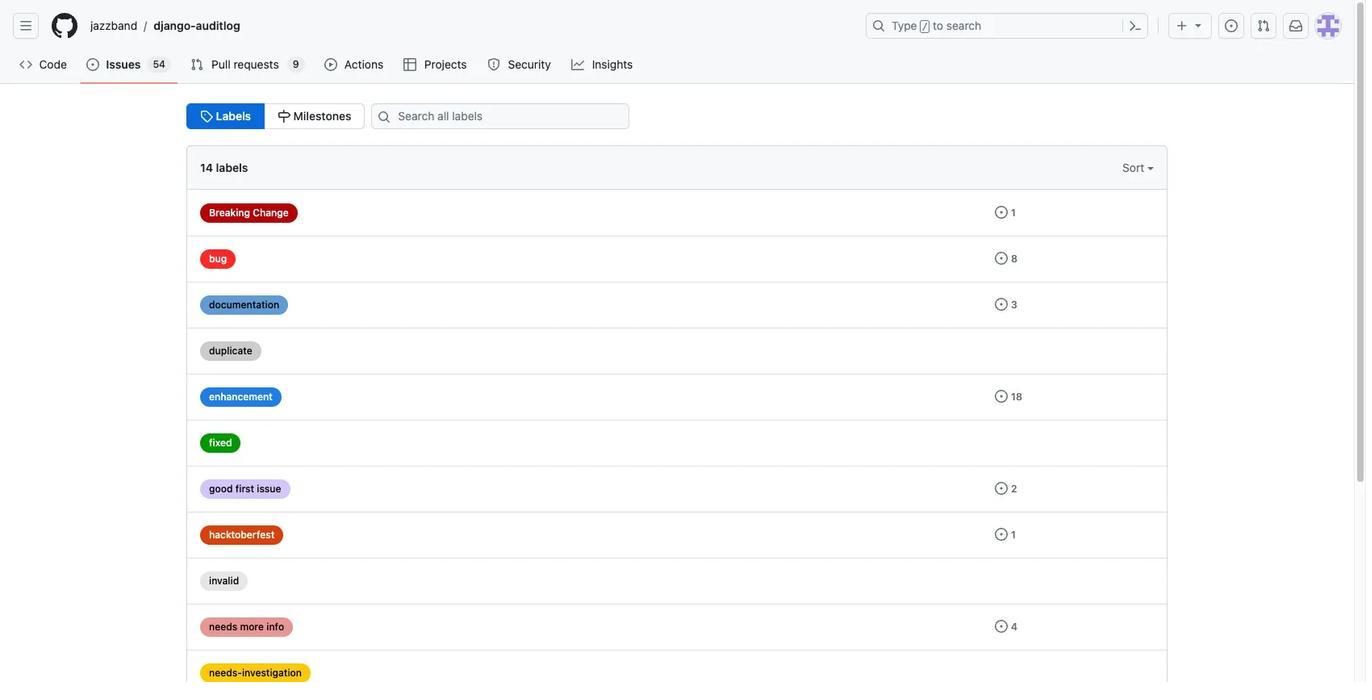 Task type: vqa. For each thing, say whether or not it's contained in the screenshot.
Insights
yes



Task type: locate. For each thing, give the bounding box(es) containing it.
/ inside type / to search
[[923, 21, 928, 32]]

good first issue link
[[200, 480, 290, 499]]

labels link
[[187, 103, 265, 129]]

pull
[[212, 57, 231, 71]]

invalid
[[209, 575, 239, 587]]

breaking
[[209, 207, 250, 219]]

14 labels
[[200, 161, 248, 174]]

3 issue opened image from the top
[[996, 620, 1008, 633]]

issue opened image for breaking change
[[996, 206, 1008, 219]]

1 issue opened image from the top
[[996, 298, 1008, 311]]

0 horizontal spatial /
[[144, 19, 147, 33]]

1 vertical spatial issue opened image
[[996, 482, 1008, 495]]

3
[[1012, 299, 1018, 311]]

list
[[84, 13, 857, 39]]

documentation
[[209, 299, 280, 311]]

plus image
[[1176, 19, 1189, 32]]

2 1 link from the top
[[996, 528, 1016, 541]]

change
[[253, 207, 289, 219]]

issue opened image left 18
[[996, 390, 1008, 403]]

2 1 from the top
[[1012, 529, 1016, 541]]

first
[[236, 483, 254, 495]]

jazzband
[[90, 19, 137, 32]]

issue opened image left 2
[[996, 482, 1008, 495]]

18 link
[[996, 390, 1023, 403]]

issue opened image for 4
[[996, 620, 1008, 633]]

git pull request image
[[1258, 19, 1271, 32]]

issue opened image up "8" link
[[996, 206, 1008, 219]]

/ left django-
[[144, 19, 147, 33]]

django-auditlog link
[[147, 13, 247, 39]]

info
[[267, 621, 284, 633]]

1 link for breaking change
[[996, 206, 1016, 219]]

1 1 link from the top
[[996, 206, 1016, 219]]

issue opened image
[[1226, 19, 1239, 32], [87, 58, 100, 71], [996, 206, 1008, 219], [996, 252, 1008, 265], [996, 390, 1008, 403], [996, 528, 1008, 541]]

None search field
[[365, 103, 649, 129]]

1 1 from the top
[[1012, 207, 1016, 219]]

0 vertical spatial issue opened image
[[996, 298, 1008, 311]]

1 link
[[996, 206, 1016, 219], [996, 528, 1016, 541]]

issue opened image left 8
[[996, 252, 1008, 265]]

issue opened image
[[996, 298, 1008, 311], [996, 482, 1008, 495], [996, 620, 1008, 633]]

/
[[144, 19, 147, 33], [923, 21, 928, 32]]

2 vertical spatial issue opened image
[[996, 620, 1008, 633]]

needs more info
[[209, 621, 284, 633]]

1 horizontal spatial /
[[923, 21, 928, 32]]

needs-
[[209, 667, 242, 679]]

1 down 2
[[1012, 529, 1016, 541]]

table image
[[404, 58, 417, 71]]

projects link
[[398, 52, 475, 77]]

issue opened image left 3
[[996, 298, 1008, 311]]

type / to search
[[892, 19, 982, 32]]

bug
[[209, 253, 227, 265]]

investigation
[[242, 667, 302, 679]]

1
[[1012, 207, 1016, 219], [1012, 529, 1016, 541]]

issue opened image left 4
[[996, 620, 1008, 633]]

issue
[[257, 483, 281, 495]]

/ for type
[[923, 21, 928, 32]]

/ left to
[[923, 21, 928, 32]]

needs-investigation link
[[200, 664, 311, 682]]

pull requests
[[212, 57, 279, 71]]

issue element
[[187, 103, 365, 129]]

1 vertical spatial 1
[[1012, 529, 1016, 541]]

django-
[[154, 19, 196, 32]]

triangle down image
[[1193, 19, 1205, 31]]

2 issue opened image from the top
[[996, 482, 1008, 495]]

1 link for hacktoberfest
[[996, 528, 1016, 541]]

14
[[200, 161, 213, 174]]

auditlog
[[196, 19, 240, 32]]

fixed
[[209, 437, 232, 449]]

2 link
[[996, 482, 1018, 495]]

1 link down 2 link
[[996, 528, 1016, 541]]

issues
[[106, 57, 141, 71]]

/ inside the 'jazzband / django-auditlog'
[[144, 19, 147, 33]]

breaking change
[[209, 207, 289, 219]]

to
[[933, 19, 944, 32]]

54
[[153, 58, 166, 70]]

issue opened image down 2 link
[[996, 528, 1008, 541]]

18
[[1012, 391, 1023, 403]]

hacktoberfest
[[209, 529, 275, 541]]

0 vertical spatial 1
[[1012, 207, 1016, 219]]

0 vertical spatial 1 link
[[996, 206, 1016, 219]]

1 vertical spatial 1 link
[[996, 528, 1016, 541]]

issue opened image for enhancement
[[996, 390, 1008, 403]]

issue opened image left git pull request image
[[1226, 19, 1239, 32]]

duplicate
[[209, 345, 252, 357]]

enhancement
[[209, 391, 273, 403]]

issue opened image for bug
[[996, 252, 1008, 265]]

1 up 8
[[1012, 207, 1016, 219]]

milestones link
[[264, 103, 365, 129]]

issue opened image for 3
[[996, 298, 1008, 311]]

1 link up "8" link
[[996, 206, 1016, 219]]

Labels search field
[[372, 103, 630, 129]]

actions link
[[318, 52, 391, 77]]

actions
[[345, 57, 384, 71]]

search image
[[378, 111, 391, 124]]

3 link
[[996, 298, 1018, 311]]



Task type: describe. For each thing, give the bounding box(es) containing it.
1 for hacktoberfest
[[1012, 529, 1016, 541]]

needs-investigation
[[209, 667, 302, 679]]

8
[[1012, 253, 1018, 265]]

bug link
[[200, 249, 236, 269]]

enhancement link
[[200, 388, 282, 407]]

breaking change link
[[200, 203, 298, 223]]

git pull request image
[[191, 58, 203, 71]]

jazzband / django-auditlog
[[90, 19, 240, 33]]

needs more info link
[[200, 618, 293, 637]]

duplicate link
[[200, 342, 261, 361]]

list containing jazzband
[[84, 13, 857, 39]]

code link
[[13, 52, 74, 77]]

graph image
[[572, 58, 585, 71]]

labels
[[213, 109, 251, 123]]

invalid link
[[200, 572, 248, 591]]

fixed link
[[200, 434, 241, 453]]

projects
[[425, 57, 467, 71]]

insights link
[[565, 52, 641, 77]]

documentation link
[[200, 296, 288, 315]]

good
[[209, 483, 233, 495]]

requests
[[234, 57, 279, 71]]

4 link
[[996, 620, 1018, 633]]

sort button
[[1123, 159, 1155, 176]]

tag image
[[200, 110, 213, 123]]

needs
[[209, 621, 238, 633]]

play image
[[324, 58, 337, 71]]

homepage image
[[52, 13, 78, 39]]

security
[[508, 57, 551, 71]]

insights
[[592, 57, 633, 71]]

/ for jazzband
[[144, 19, 147, 33]]

search
[[947, 19, 982, 32]]

1 for breaking change
[[1012, 207, 1016, 219]]

8 link
[[996, 252, 1018, 265]]

issue opened image for 2
[[996, 482, 1008, 495]]

9
[[293, 58, 299, 70]]

sort
[[1123, 161, 1148, 174]]

jazzband link
[[84, 13, 144, 39]]

code image
[[19, 58, 32, 71]]

shield image
[[488, 58, 501, 71]]

Search all labels text field
[[372, 103, 630, 129]]

code
[[39, 57, 67, 71]]

milestone image
[[278, 110, 291, 123]]

milestones
[[291, 109, 352, 123]]

4
[[1012, 621, 1018, 633]]

more
[[240, 621, 264, 633]]

notifications image
[[1290, 19, 1303, 32]]

labels
[[216, 161, 248, 174]]

type
[[892, 19, 918, 32]]

hacktoberfest link
[[200, 526, 284, 545]]

issue opened image left issues in the left of the page
[[87, 58, 100, 71]]

command palette image
[[1130, 19, 1142, 32]]

security link
[[481, 52, 559, 77]]

2
[[1012, 483, 1018, 495]]

issue opened image for hacktoberfest
[[996, 528, 1008, 541]]

good first issue
[[209, 483, 281, 495]]



